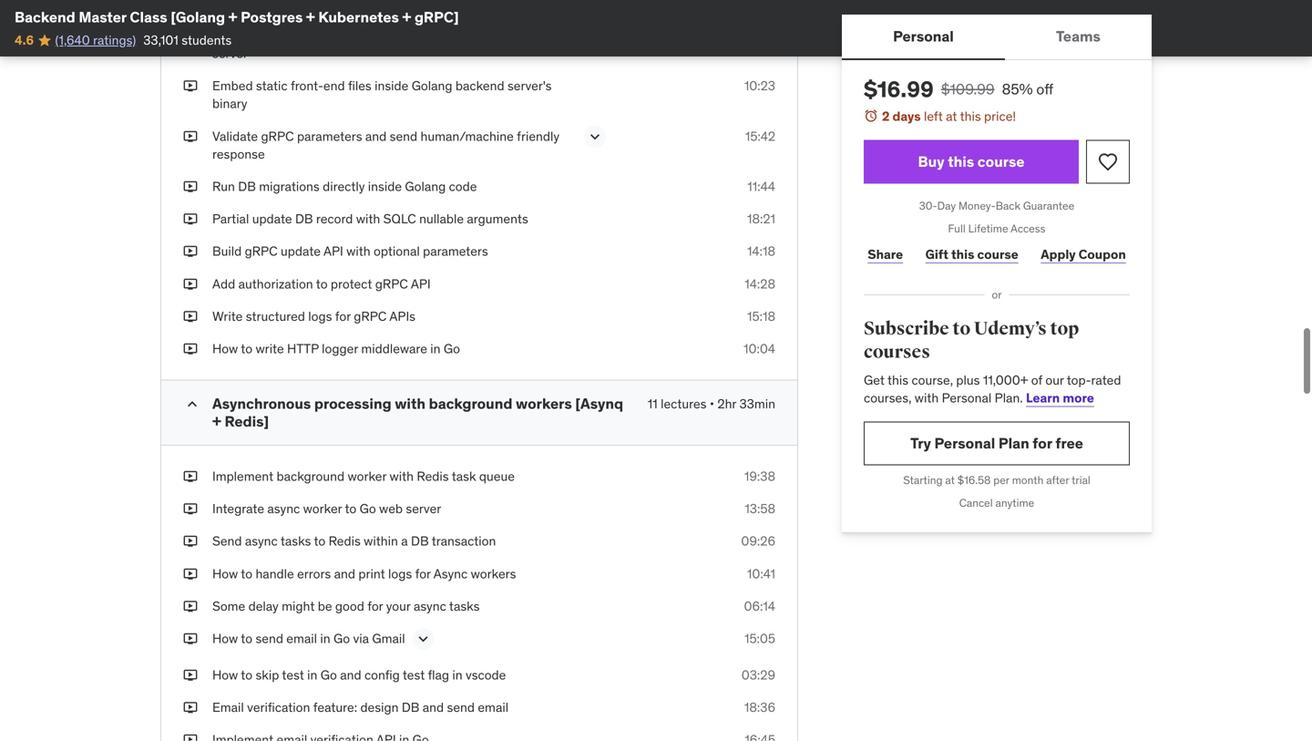 Task type: vqa. For each thing, say whether or not it's contained in the screenshot.


Task type: locate. For each thing, give the bounding box(es) containing it.
1 vertical spatial logs
[[388, 565, 412, 582]]

1 horizontal spatial worker
[[348, 468, 387, 485]]

authorization
[[238, 276, 313, 292]]

this up courses,
[[888, 372, 909, 388]]

share button
[[864, 236, 907, 273]]

how down write
[[212, 340, 238, 357]]

0 vertical spatial golang
[[412, 78, 453, 94]]

6 xsmall image from the top
[[183, 243, 198, 261]]

async for worker
[[267, 501, 300, 517]]

xsmall image for build
[[183, 243, 198, 261]]

at right left
[[946, 108, 958, 124]]

15:05
[[745, 630, 776, 647]]

server down automatic
[[212, 45, 248, 62]]

swagger
[[373, 27, 421, 44]]

grpc down optional on the top of the page
[[375, 276, 408, 292]]

this down the $109.99 on the top right of page
[[960, 108, 982, 124]]

wishlist image
[[1098, 151, 1120, 173]]

or
[[992, 288, 1002, 302]]

xsmall image
[[183, 27, 198, 45], [183, 77, 198, 95], [183, 127, 198, 145], [183, 178, 198, 196], [183, 210, 198, 228], [183, 243, 198, 261], [183, 275, 198, 293], [183, 308, 198, 325], [183, 340, 198, 358], [183, 597, 198, 615], [183, 630, 198, 648], [183, 731, 198, 741]]

2 how from the top
[[212, 565, 238, 582]]

1 horizontal spatial server
[[406, 501, 442, 517]]

xsmall image for how
[[183, 340, 198, 358]]

(1,640
[[55, 32, 90, 48]]

to up send async tasks to redis within a db transaction
[[345, 501, 357, 517]]

1 test from the left
[[282, 667, 304, 683]]

delay
[[249, 598, 279, 614]]

golang
[[412, 78, 453, 94], [405, 178, 446, 195]]

documentation
[[425, 27, 511, 44]]

async right 'integrate'
[[267, 501, 300, 517]]

1 horizontal spatial api
[[411, 276, 431, 292]]

tasks down async
[[449, 598, 480, 614]]

1 vertical spatial personal
[[942, 390, 992, 406]]

0 horizontal spatial tasks
[[281, 533, 311, 549]]

try
[[911, 434, 932, 453]]

this inside get this course, plus 11,000+ of our top-rated courses, with personal plan.
[[888, 372, 909, 388]]

parameters inside validate grpc parameters and send human/machine friendly response
[[297, 128, 362, 144]]

4 xsmall image from the top
[[183, 178, 198, 196]]

students
[[182, 32, 232, 48]]

how up email
[[212, 667, 238, 683]]

tasks
[[281, 533, 311, 549], [449, 598, 480, 614]]

3 xsmall image from the top
[[183, 127, 198, 145]]

11:44
[[748, 178, 776, 195]]

server right web in the left bottom of the page
[[406, 501, 442, 517]]

this for buy
[[948, 152, 975, 171]]

and left config
[[340, 667, 362, 683]]

1 xsmall image from the top
[[183, 27, 198, 45]]

db left record
[[295, 211, 313, 227]]

anytime
[[996, 496, 1035, 510]]

this right buy
[[948, 152, 975, 171]]

course up back
[[978, 152, 1025, 171]]

learn more link
[[1027, 390, 1095, 406]]

integrate
[[212, 501, 264, 517]]

sqlc
[[384, 211, 416, 227]]

tab list containing personal
[[842, 15, 1152, 60]]

0 vertical spatial redis
[[417, 468, 449, 485]]

how down send
[[212, 565, 238, 582]]

2 xsmall image from the top
[[183, 77, 198, 95]]

xsmall image for run
[[183, 178, 198, 196]]

show lecture description image
[[586, 127, 604, 146]]

1 vertical spatial parameters
[[423, 243, 488, 260]]

redis left within
[[329, 533, 361, 549]]

teams
[[1057, 27, 1101, 45]]

3 xsmall image from the top
[[183, 533, 198, 550]]

xsmall image left 'integrate'
[[183, 500, 198, 518]]

background up integrate async worker to go web server
[[277, 468, 345, 485]]

to left write
[[241, 340, 253, 357]]

db right run
[[238, 178, 256, 195]]

show lecture description image
[[414, 630, 433, 648]]

course inside gift this course link
[[978, 246, 1019, 262]]

starting
[[904, 473, 943, 487]]

inside right the files
[[375, 78, 409, 94]]

logs down add authorization to protect grpc api
[[308, 308, 332, 324]]

access
[[1011, 221, 1046, 236]]

go
[[544, 27, 560, 44], [444, 340, 460, 357], [360, 501, 376, 517], [334, 630, 350, 647], [321, 667, 337, 683]]

0 horizontal spatial server
[[212, 45, 248, 62]]

xsmall image for write
[[183, 308, 198, 325]]

get
[[864, 372, 885, 388]]

plus
[[957, 372, 980, 388]]

from
[[514, 27, 541, 44]]

2 xsmall image from the top
[[183, 500, 198, 518]]

5 xsmall image from the top
[[183, 210, 198, 228]]

golang up nullable
[[405, 178, 446, 195]]

api down record
[[324, 243, 343, 260]]

3 how from the top
[[212, 630, 238, 647]]

worker up send async tasks to redis within a db transaction
[[303, 501, 342, 517]]

1 horizontal spatial test
[[403, 667, 425, 683]]

15:42
[[746, 128, 776, 144]]

worker up web in the left bottom of the page
[[348, 468, 387, 485]]

0 vertical spatial tasks
[[281, 533, 311, 549]]

alarm image
[[864, 108, 879, 123]]

human/machine
[[421, 128, 514, 144]]

1 horizontal spatial logs
[[388, 565, 412, 582]]

off
[[1037, 80, 1054, 98]]

parameters
[[297, 128, 362, 144], [423, 243, 488, 260]]

grpc right validate
[[261, 128, 294, 144]]

1 horizontal spatial background
[[429, 394, 513, 413]]

logs right print
[[388, 565, 412, 582]]

6 xsmall image from the top
[[183, 699, 198, 717]]

write structured logs for grpc apis
[[212, 308, 416, 324]]

0 horizontal spatial redis
[[329, 533, 361, 549]]

0 horizontal spatial test
[[282, 667, 304, 683]]

plan
[[999, 434, 1030, 453]]

1 vertical spatial email
[[478, 699, 509, 716]]

•
[[710, 396, 715, 412]]

update up add authorization to protect grpc api
[[281, 243, 321, 260]]

gift this course link
[[922, 236, 1023, 273]]

0 horizontal spatial parameters
[[297, 128, 362, 144]]

db right design
[[402, 699, 420, 716]]

top
[[1051, 318, 1080, 340]]

9 xsmall image from the top
[[183, 340, 198, 358]]

run
[[212, 178, 235, 195]]

redis for within
[[329, 533, 361, 549]]

xsmall image for how to handle errors and print logs for async workers
[[183, 565, 198, 583]]

small image
[[183, 395, 201, 414]]

test left flag
[[403, 667, 425, 683]]

0 vertical spatial update
[[252, 211, 292, 227]]

implement
[[212, 468, 274, 485]]

with left the sqlc
[[356, 211, 380, 227]]

2 vertical spatial personal
[[935, 434, 996, 453]]

golang left 'backend'
[[412, 78, 453, 94]]

14:28
[[745, 276, 776, 292]]

with down middleware
[[395, 394, 426, 413]]

our
[[1046, 372, 1064, 388]]

vscode
[[466, 667, 506, 683]]

workers right async
[[471, 565, 516, 582]]

5 xsmall image from the top
[[183, 666, 198, 684]]

33min
[[740, 396, 776, 412]]

xsmall image left skip
[[183, 666, 198, 684]]

1 vertical spatial server
[[406, 501, 442, 517]]

03:29
[[742, 667, 776, 683]]

friendly
[[517, 128, 560, 144]]

async right send
[[245, 533, 278, 549]]

7 xsmall image from the top
[[183, 275, 198, 293]]

1 horizontal spatial tasks
[[449, 598, 480, 614]]

33,101
[[143, 32, 179, 48]]

06:14
[[744, 598, 776, 614]]

tab list
[[842, 15, 1152, 60]]

0 vertical spatial background
[[429, 394, 513, 413]]

+ right small "image"
[[212, 412, 221, 431]]

run db migrations directly inside golang code
[[212, 178, 477, 195]]

19:38
[[745, 468, 776, 485]]

85%
[[1002, 80, 1033, 98]]

send down flag
[[447, 699, 475, 716]]

worker for with
[[348, 468, 387, 485]]

worker for to
[[303, 501, 342, 517]]

personal inside personal button
[[893, 27, 954, 45]]

0 vertical spatial server
[[212, 45, 248, 62]]

0 vertical spatial workers
[[516, 394, 572, 413]]

1 course from the top
[[978, 152, 1025, 171]]

inside up partial update db record with sqlc nullable arguments
[[368, 178, 402, 195]]

0 vertical spatial logs
[[308, 308, 332, 324]]

lifetime
[[969, 221, 1009, 236]]

course inside buy this course button
[[978, 152, 1025, 171]]

8 xsmall image from the top
[[183, 308, 198, 325]]

4 xsmall image from the top
[[183, 565, 198, 583]]

1 horizontal spatial parameters
[[423, 243, 488, 260]]

email down the vscode
[[478, 699, 509, 716]]

courses,
[[864, 390, 912, 406]]

tasks up the errors
[[281, 533, 311, 549]]

after
[[1047, 473, 1070, 487]]

skip
[[256, 667, 279, 683]]

0 vertical spatial course
[[978, 152, 1025, 171]]

0 vertical spatial send
[[390, 128, 418, 144]]

1 how from the top
[[212, 340, 238, 357]]

validate
[[212, 128, 258, 144]]

xsmall image for embed
[[183, 77, 198, 95]]

and down flag
[[423, 699, 444, 716]]

errors
[[297, 565, 331, 582]]

1 xsmall image from the top
[[183, 468, 198, 486]]

1 vertical spatial api
[[411, 276, 431, 292]]

course down lifetime
[[978, 246, 1019, 262]]

personal inside get this course, plus 11,000+ of our top-rated courses, with personal plan.
[[942, 390, 992, 406]]

apply coupon button
[[1037, 236, 1130, 273]]

background up task
[[429, 394, 513, 413]]

2 course from the top
[[978, 246, 1019, 262]]

grpc
[[261, 128, 294, 144], [245, 243, 278, 260], [375, 276, 408, 292], [354, 308, 387, 324]]

how for how to handle errors and print logs for async workers
[[212, 565, 238, 582]]

0 vertical spatial parameters
[[297, 128, 362, 144]]

1 horizontal spatial redis
[[417, 468, 449, 485]]

in
[[431, 340, 441, 357], [320, 630, 331, 647], [307, 667, 318, 683], [453, 667, 463, 683]]

xsmall image
[[183, 468, 198, 486], [183, 500, 198, 518], [183, 533, 198, 550], [183, 565, 198, 583], [183, 666, 198, 684], [183, 699, 198, 717]]

with up web in the left bottom of the page
[[390, 468, 414, 485]]

update down migrations at the left
[[252, 211, 292, 227]]

inside
[[375, 78, 409, 94], [368, 178, 402, 195]]

+ inside asynchronous processing with background workers [asynq + redis]
[[212, 412, 221, 431]]

go right from
[[544, 27, 560, 44]]

in down how to send email in go via gmail
[[307, 667, 318, 683]]

go left web in the left bottom of the page
[[360, 501, 376, 517]]

grpc]
[[415, 8, 459, 26]]

binary
[[212, 95, 247, 112]]

0 horizontal spatial worker
[[303, 501, 342, 517]]

files
[[348, 78, 372, 94]]

in right middleware
[[431, 340, 441, 357]]

and down embed static front-end files inside golang backend server's binary
[[365, 128, 387, 144]]

plan.
[[995, 390, 1023, 406]]

$109.99
[[942, 80, 995, 98]]

xsmall image left email
[[183, 699, 198, 717]]

in right flag
[[453, 667, 463, 683]]

parameters down end
[[297, 128, 362, 144]]

0 vertical spatial async
[[267, 501, 300, 517]]

0 vertical spatial inside
[[375, 78, 409, 94]]

+ up swagger
[[402, 8, 412, 26]]

and left print
[[334, 565, 356, 582]]

xsmall image left send
[[183, 533, 198, 550]]

send down embed static front-end files inside golang backend server's binary
[[390, 128, 418, 144]]

0 horizontal spatial email
[[287, 630, 317, 647]]

directly
[[323, 178, 365, 195]]

1 vertical spatial redis
[[329, 533, 361, 549]]

this right gift on the right
[[952, 246, 975, 262]]

redis
[[417, 468, 449, 485], [329, 533, 361, 549]]

2 vertical spatial async
[[414, 598, 447, 614]]

10 xsmall image from the top
[[183, 597, 198, 615]]

xsmall image for email verification feature: design db and send email
[[183, 699, 198, 717]]

api up apis
[[411, 276, 431, 292]]

personal up $16.58
[[935, 434, 996, 453]]

ratings)
[[93, 32, 136, 48]]

personal down plus
[[942, 390, 992, 406]]

test right skip
[[282, 667, 304, 683]]

this for get
[[888, 372, 909, 388]]

async right your
[[414, 598, 447, 614]]

2 vertical spatial send
[[447, 699, 475, 716]]

xsmall image left 'handle'
[[183, 565, 198, 583]]

1 vertical spatial worker
[[303, 501, 342, 517]]

how down some
[[212, 630, 238, 647]]

this
[[960, 108, 982, 124], [948, 152, 975, 171], [952, 246, 975, 262], [888, 372, 909, 388]]

this inside button
[[948, 152, 975, 171]]

1 vertical spatial send
[[256, 630, 283, 647]]

to left 'udemy's'
[[953, 318, 971, 340]]

background inside asynchronous processing with background workers [asynq + redis]
[[429, 394, 513, 413]]

0 vertical spatial worker
[[348, 468, 387, 485]]

1 vertical spatial at
[[946, 473, 955, 487]]

for left async
[[415, 565, 431, 582]]

validate grpc parameters and send human/machine friendly response
[[212, 128, 560, 162]]

email down might
[[287, 630, 317, 647]]

1 vertical spatial async
[[245, 533, 278, 549]]

go inside automatic generate & serve swagger documentation from go server
[[544, 27, 560, 44]]

xsmall image left implement
[[183, 468, 198, 486]]

and inside validate grpc parameters and send human/machine friendly response
[[365, 128, 387, 144]]

at left $16.58
[[946, 473, 955, 487]]

workers left [asynq
[[516, 394, 572, 413]]

update
[[252, 211, 292, 227], [281, 243, 321, 260]]

with down course,
[[915, 390, 939, 406]]

0 horizontal spatial background
[[277, 468, 345, 485]]

redis left task
[[417, 468, 449, 485]]

send down delay
[[256, 630, 283, 647]]

+ up generate
[[306, 8, 315, 26]]

xsmall image for some
[[183, 597, 198, 615]]

try personal plan for free
[[911, 434, 1084, 453]]

parameters down nullable
[[423, 243, 488, 260]]

4 how from the top
[[212, 667, 238, 683]]

feature:
[[313, 699, 357, 716]]

go up 'feature:'
[[321, 667, 337, 683]]

buy this course button
[[864, 140, 1079, 184]]

share
[[868, 246, 904, 262]]

personal up $16.99
[[893, 27, 954, 45]]

1 horizontal spatial send
[[390, 128, 418, 144]]

apis
[[390, 308, 416, 324]]

1 vertical spatial course
[[978, 246, 1019, 262]]

at inside the starting at $16.58 per month after trial cancel anytime
[[946, 473, 955, 487]]

backend
[[15, 8, 75, 26]]

0 vertical spatial personal
[[893, 27, 954, 45]]

0 vertical spatial api
[[324, 243, 343, 260]]

cancel
[[960, 496, 993, 510]]



Task type: describe. For each thing, give the bounding box(es) containing it.
redis]
[[225, 412, 269, 431]]

(1,640 ratings)
[[55, 32, 136, 48]]

0 vertical spatial email
[[287, 630, 317, 647]]

implement background worker with redis task queue
[[212, 468, 515, 485]]

18:36
[[745, 699, 776, 716]]

backend
[[456, 78, 505, 94]]

xsmall image for integrate async worker to go web server
[[183, 500, 198, 518]]

queue
[[479, 468, 515, 485]]

09:26
[[742, 533, 776, 549]]

xsmall image for implement background worker with redis task queue
[[183, 468, 198, 486]]

how for how to write http logger middleware in go
[[212, 340, 238, 357]]

server inside automatic generate & serve swagger documentation from go server
[[212, 45, 248, 62]]

$16.99 $109.99 85% off
[[864, 76, 1054, 103]]

go left via
[[334, 630, 350, 647]]

grpc left apis
[[354, 308, 387, 324]]

grpc inside validate grpc parameters and send human/machine friendly response
[[261, 128, 294, 144]]

end
[[324, 78, 345, 94]]

this for gift
[[952, 246, 975, 262]]

how for how to skip test in go and config test flag in vscode
[[212, 667, 238, 683]]

back
[[996, 199, 1021, 213]]

grpc right build
[[245, 243, 278, 260]]

free
[[1056, 434, 1084, 453]]

buy this course
[[919, 152, 1025, 171]]

apply coupon
[[1041, 246, 1127, 262]]

asynchronous
[[212, 394, 311, 413]]

processing
[[314, 394, 392, 413]]

1 vertical spatial inside
[[368, 178, 402, 195]]

xsmall image for automatic
[[183, 27, 198, 45]]

money-
[[959, 199, 996, 213]]

[asynq
[[575, 394, 624, 413]]

for up logger
[[335, 308, 351, 324]]

build grpc update api with optional parameters
[[212, 243, 488, 260]]

rated
[[1092, 372, 1122, 388]]

redis for task
[[417, 468, 449, 485]]

get this course, plus 11,000+ of our top-rated courses, with personal plan.
[[864, 372, 1122, 406]]

0 horizontal spatial send
[[256, 630, 283, 647]]

1 vertical spatial workers
[[471, 565, 516, 582]]

protect
[[331, 276, 372, 292]]

xsmall image for add
[[183, 275, 198, 293]]

within
[[364, 533, 398, 549]]

how to send email in go via gmail
[[212, 630, 405, 647]]

per
[[994, 473, 1010, 487]]

course for buy this course
[[978, 152, 1025, 171]]

good
[[335, 598, 365, 614]]

via
[[353, 630, 369, 647]]

add authorization to protect grpc api
[[212, 276, 431, 292]]

xsmall image for partial
[[183, 210, 198, 228]]

learn more
[[1027, 390, 1095, 406]]

how for how to send email in go via gmail
[[212, 630, 238, 647]]

1 horizontal spatial email
[[478, 699, 509, 716]]

gmail
[[372, 630, 405, 647]]

with up protect
[[347, 243, 371, 260]]

async for tasks
[[245, 533, 278, 549]]

with inside get this course, plus 11,000+ of our top-rated courses, with personal plan.
[[915, 390, 939, 406]]

golang inside embed static front-end files inside golang backend server's binary
[[412, 78, 453, 94]]

email verification feature: design db and send email
[[212, 699, 509, 716]]

for left free
[[1033, 434, 1053, 453]]

try personal plan for free link
[[864, 422, 1130, 465]]

courses
[[864, 341, 931, 363]]

2 test from the left
[[403, 667, 425, 683]]

0 vertical spatial at
[[946, 108, 958, 124]]

send
[[212, 533, 242, 549]]

xsmall image for how to skip test in go and config test flag in vscode
[[183, 666, 198, 684]]

how to skip test in go and config test flag in vscode
[[212, 667, 506, 683]]

config
[[365, 667, 400, 683]]

embed static front-end files inside golang backend server's binary
[[212, 78, 552, 112]]

class
[[130, 8, 167, 26]]

+ up automatic
[[228, 8, 238, 26]]

migrations
[[259, 178, 320, 195]]

to left 'handle'
[[241, 565, 253, 582]]

11,000+
[[984, 372, 1029, 388]]

send inside validate grpc parameters and send human/machine friendly response
[[390, 128, 418, 144]]

go right middleware
[[444, 340, 460, 357]]

for left your
[[368, 598, 383, 614]]

inside inside embed static front-end files inside golang backend server's binary
[[375, 78, 409, 94]]

asynchronous processing with background workers [asynq + redis]
[[212, 394, 624, 431]]

structured
[[246, 308, 305, 324]]

12 xsmall image from the top
[[183, 731, 198, 741]]

1 vertical spatial background
[[277, 468, 345, 485]]

write
[[212, 308, 243, 324]]

1 vertical spatial tasks
[[449, 598, 480, 614]]

2 days left at this price!
[[882, 108, 1017, 124]]

of
[[1032, 372, 1043, 388]]

10:23
[[745, 78, 776, 94]]

in down the be
[[320, 630, 331, 647]]

partial
[[212, 211, 249, 227]]

response
[[212, 146, 265, 162]]

subscribe
[[864, 318, 950, 340]]

to inside subscribe to udemy's top courses
[[953, 318, 971, 340]]

10:04
[[744, 340, 776, 357]]

0 horizontal spatial api
[[324, 243, 343, 260]]

middleware
[[361, 340, 427, 357]]

workers inside asynchronous processing with background workers [asynq + redis]
[[516, 394, 572, 413]]

10:41
[[747, 565, 776, 582]]

1 vertical spatial golang
[[405, 178, 446, 195]]

15:18
[[748, 308, 776, 324]]

db right 'a' in the bottom left of the page
[[411, 533, 429, 549]]

how to write http logger middleware in go
[[212, 340, 460, 357]]

11 xsmall image from the top
[[183, 630, 198, 648]]

master
[[79, 8, 127, 26]]

to down delay
[[241, 630, 253, 647]]

apply
[[1041, 246, 1076, 262]]

guarantee
[[1024, 199, 1075, 213]]

async
[[434, 565, 468, 582]]

11
[[648, 396, 658, 412]]

print
[[359, 565, 385, 582]]

backend master class [golang + postgres + kubernetes + grpc]
[[15, 8, 459, 26]]

write
[[256, 340, 284, 357]]

1 vertical spatial update
[[281, 243, 321, 260]]

course for gift this course
[[978, 246, 1019, 262]]

to left skip
[[241, 667, 253, 683]]

personal inside "try personal plan for free" link
[[935, 434, 996, 453]]

design
[[361, 699, 399, 716]]

4.6
[[15, 32, 34, 48]]

2 horizontal spatial send
[[447, 699, 475, 716]]

with inside asynchronous processing with background workers [asynq + redis]
[[395, 394, 426, 413]]

to up the errors
[[314, 533, 326, 549]]

13:58
[[745, 501, 776, 517]]

0 horizontal spatial logs
[[308, 308, 332, 324]]

automatic generate & serve swagger documentation from go server
[[212, 27, 560, 62]]

add
[[212, 276, 235, 292]]

coupon
[[1079, 246, 1127, 262]]

buy
[[919, 152, 945, 171]]

flag
[[428, 667, 449, 683]]

lectures
[[661, 396, 707, 412]]

logger
[[322, 340, 358, 357]]

33,101 students
[[143, 32, 232, 48]]

$16.58
[[958, 473, 991, 487]]

xsmall image for send async tasks to redis within a db transaction
[[183, 533, 198, 550]]

18:21
[[748, 211, 776, 227]]

to left protect
[[316, 276, 328, 292]]

learn
[[1027, 390, 1060, 406]]

automatic
[[212, 27, 271, 44]]



